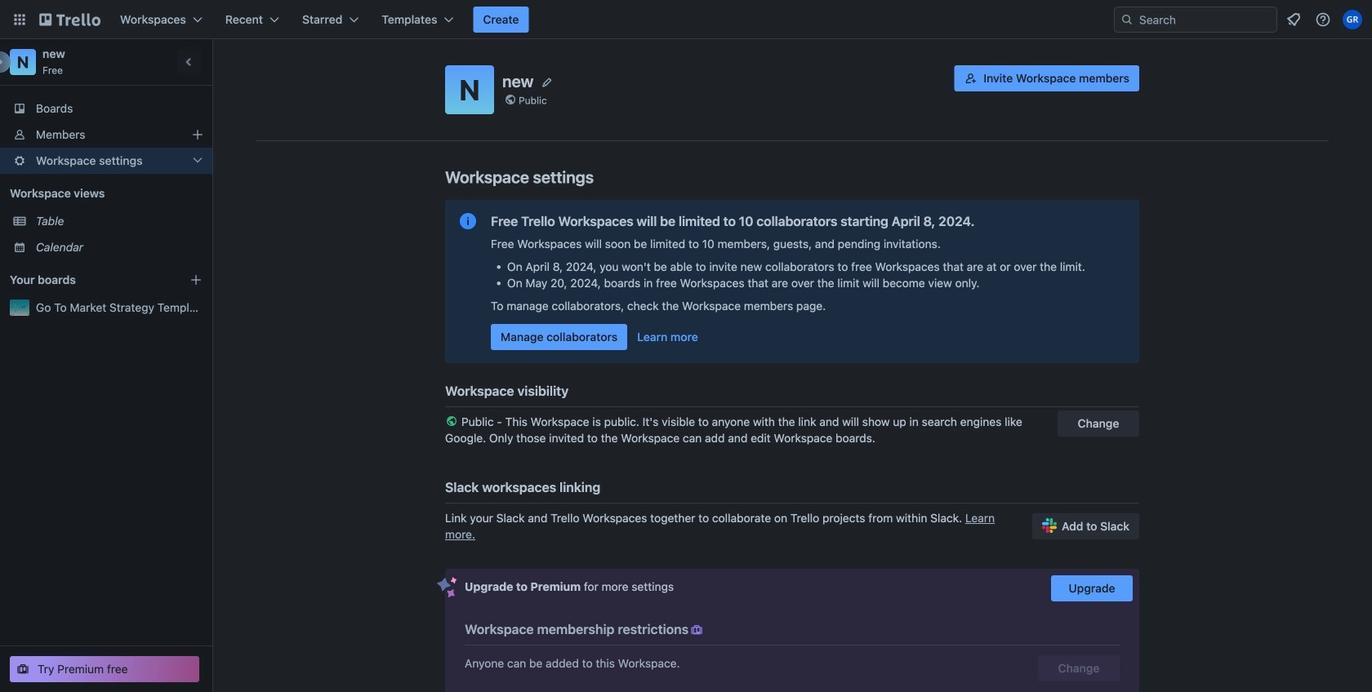 Task type: locate. For each thing, give the bounding box(es) containing it.
sm image
[[689, 622, 705, 639]]

0 notifications image
[[1284, 10, 1304, 29]]

back to home image
[[39, 7, 100, 33]]

your boards with 1 items element
[[10, 270, 165, 290]]

add board image
[[189, 274, 203, 287]]



Task type: vqa. For each thing, say whether or not it's contained in the screenshot.
Search field
yes



Task type: describe. For each thing, give the bounding box(es) containing it.
open information menu image
[[1315, 11, 1331, 28]]

greg robinson (gregrobinson96) image
[[1343, 10, 1362, 29]]

primary element
[[0, 0, 1372, 39]]

Search field
[[1114, 7, 1277, 33]]

search image
[[1121, 13, 1134, 26]]

workspace navigation collapse icon image
[[178, 51, 201, 74]]

sparkle image
[[437, 577, 457, 599]]



